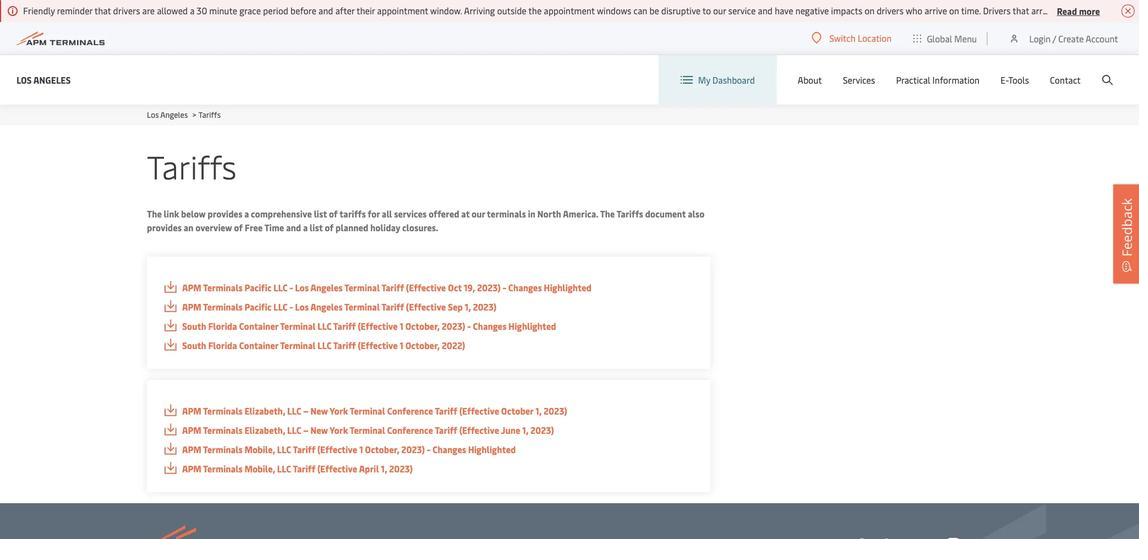 Task type: locate. For each thing, give the bounding box(es) containing it.
2023) right the "october" at the left bottom of the page
[[544, 405, 568, 417]]

and
[[319, 4, 333, 17], [758, 4, 773, 17], [286, 221, 301, 233]]

0 vertical spatial list
[[314, 208, 327, 220]]

new for apm terminals elizabeth, llc – new york terminal conference tariff (effective october 1, 2023)
[[311, 405, 328, 417]]

2 york from the top
[[330, 424, 348, 436]]

1 conference from the top
[[387, 405, 433, 417]]

tariff down 'south florida container terminal llc tariff (effective 1 october, 2023) - changes highlighted'
[[333, 339, 356, 351]]

2 arrive from the left
[[1032, 4, 1055, 17]]

apm terminals elizabeth, llc – new york terminal conference tariff (effective june 1, 2023) link
[[164, 423, 694, 437]]

2 terminals from the top
[[203, 301, 243, 313]]

6 terminals from the top
[[203, 463, 243, 475]]

global
[[928, 32, 953, 44]]

1 vertical spatial a
[[303, 221, 308, 233]]

(effective up apm terminals pacific llc - los angeles terminal tariff (effective sep 1, 2023) link
[[406, 281, 446, 293]]

conference for october
[[387, 405, 433, 417]]

1 terminals from the top
[[203, 281, 243, 293]]

time.
[[962, 4, 982, 17]]

october, up april
[[365, 443, 400, 455]]

1 arrive from the left
[[925, 4, 948, 17]]

0 horizontal spatial los angeles link
[[17, 73, 71, 87]]

list left planned
[[310, 221, 323, 233]]

1 new from the top
[[311, 405, 328, 417]]

1 vertical spatial –
[[303, 424, 309, 436]]

container for south florida container terminal llc tariff (effective 1 october, 2022)
[[239, 339, 279, 351]]

1 vertical spatial highlighted
[[509, 320, 557, 332]]

tariffs up below
[[147, 144, 237, 188]]

0 horizontal spatial appointment
[[377, 4, 428, 17]]

terminal for apm terminals elizabeth, llc – new york terminal conference tariff (effective june 1, 2023)
[[350, 424, 385, 436]]

tools
[[1009, 74, 1030, 86]]

(effective left 'june'
[[460, 424, 500, 436]]

terminals
[[487, 208, 526, 220]]

1 vertical spatial our
[[472, 208, 485, 220]]

0 horizontal spatial our
[[472, 208, 485, 220]]

llc for apm terminals mobile, llc tariff (effective april 1, 2023)
[[277, 463, 291, 475]]

new
[[311, 405, 328, 417], [311, 424, 328, 436]]

1 horizontal spatial and
[[319, 4, 333, 17]]

a down a comprehensive
[[303, 221, 308, 233]]

(effective down 'south florida container terminal llc tariff (effective 1 october, 2023) - changes highlighted'
[[358, 339, 398, 351]]

impacts
[[832, 4, 863, 17]]

1 appointment from the left
[[377, 4, 428, 17]]

tariff down apm terminals pacific llc - los angeles terminal tariff (effective sep 1, 2023)
[[333, 320, 356, 332]]

terminal
[[345, 281, 380, 293], [345, 301, 380, 313], [280, 320, 316, 332], [280, 339, 316, 351], [350, 405, 385, 417], [350, 424, 385, 436]]

tariff up apm terminals mobile, llc tariff (effective april 1, 2023)
[[293, 443, 316, 455]]

1 vertical spatial provides
[[147, 221, 182, 233]]

0 vertical spatial changes
[[509, 281, 542, 293]]

- down apm terminals elizabeth, llc – new york terminal conference tariff (effective june 1, 2023) link
[[427, 443, 431, 455]]

global menu button
[[903, 22, 989, 55]]

south florida container terminal llc tariff (effective 1 october, 2022)
[[182, 339, 466, 351]]

apm terminals pacific llc - los angeles terminal tariff (effective oct 19, 2023) - changes highlighted link
[[164, 281, 694, 295]]

1 horizontal spatial appointment
[[544, 4, 595, 17]]

terminals for apm terminals elizabeth, llc – new york terminal conference tariff (effective october 1, 2023)
[[203, 405, 243, 417]]

apmt footer logo image
[[147, 525, 309, 539]]

appointment
[[377, 4, 428, 17], [544, 4, 595, 17]]

my dashboard button
[[681, 55, 755, 105]]

drivers left who
[[877, 4, 904, 17]]

apm terminals mobile, llc tariff (effective 1 october, 2023) - changes highlighted link
[[164, 443, 694, 456]]

our right to
[[714, 4, 727, 17]]

link
[[164, 208, 179, 220]]

1 florida from the top
[[208, 320, 237, 332]]

new for apm terminals elizabeth, llc – new york terminal conference tariff (effective june 1, 2023)
[[311, 424, 328, 436]]

- up south florida container terminal llc tariff (effective 1 october, 2022)
[[290, 301, 293, 313]]

1 horizontal spatial their
[[1088, 4, 1106, 17]]

e-tools
[[1001, 74, 1030, 86]]

2 elizabeth, from the top
[[245, 424, 285, 436]]

services
[[394, 208, 427, 220]]

our inside the link below provides a comprehensive list of tariffs for all services offered at our terminals in north america. the tariffs document also provides an overview of free time and a list of planned holiday closures.
[[472, 208, 485, 220]]

2 drivers from the left
[[877, 4, 904, 17]]

- right the 19,
[[503, 281, 507, 293]]

(effective inside the apm terminals elizabeth, llc – new york terminal conference tariff (effective october 1, 2023) link
[[460, 405, 500, 417]]

1 vertical spatial october,
[[406, 339, 440, 351]]

4 terminals from the top
[[203, 424, 243, 436]]

1 vertical spatial tariffs
[[147, 144, 237, 188]]

0 horizontal spatial drivers
[[113, 4, 140, 17]]

terminals for apm terminals pacific llc - los angeles terminal tariff (effective sep 1, 2023)
[[203, 301, 243, 313]]

york
[[330, 405, 348, 417], [330, 424, 348, 436]]

1 vertical spatial 1
[[400, 339, 404, 351]]

the right america.
[[600, 208, 615, 220]]

>
[[193, 110, 197, 120]]

1 down apm terminals elizabeth, llc – new york terminal conference tariff (effective june 1, 2023)
[[360, 443, 363, 455]]

tariffs right ">"
[[199, 110, 221, 120]]

(effective
[[406, 281, 446, 293], [406, 301, 446, 313], [358, 320, 398, 332], [358, 339, 398, 351], [460, 405, 500, 417], [460, 424, 500, 436], [318, 443, 358, 455], [318, 463, 358, 475]]

2 south from the top
[[182, 339, 206, 351]]

elizabeth,
[[245, 405, 285, 417], [245, 424, 285, 436]]

tariff down the apm terminals elizabeth, llc – new york terminal conference tariff (effective october 1, 2023) link
[[435, 424, 458, 436]]

read more
[[1058, 5, 1101, 17]]

(effective down apm terminals mobile, llc tariff (effective 1 october, 2023) - changes highlighted
[[318, 463, 358, 475]]

arrive left read
[[1032, 4, 1055, 17]]

terminal for apm terminals pacific llc - los angeles terminal tariff (effective oct 19, 2023) - changes highlighted
[[345, 281, 380, 293]]

0 vertical spatial york
[[330, 405, 348, 417]]

0 vertical spatial new
[[311, 405, 328, 417]]

2023) right april
[[389, 463, 413, 475]]

(effective down apm terminals elizabeth, llc – new york terminal conference tariff (effective june 1, 2023)
[[318, 443, 358, 455]]

their right after
[[357, 4, 375, 17]]

1 vertical spatial conference
[[387, 424, 433, 436]]

october, for 2022)
[[406, 339, 440, 351]]

1 vertical spatial changes
[[473, 320, 507, 332]]

- down the 19,
[[468, 320, 471, 332]]

drivers left the are
[[113, 4, 140, 17]]

1 horizontal spatial our
[[714, 4, 727, 17]]

1 horizontal spatial on
[[950, 4, 960, 17]]

5 terminals from the top
[[203, 443, 243, 455]]

1 vertical spatial elizabeth,
[[245, 424, 285, 436]]

that right reminder
[[95, 4, 111, 17]]

1 horizontal spatial outside
[[1057, 4, 1086, 17]]

conference
[[387, 405, 433, 417], [387, 424, 433, 436]]

and left after
[[319, 4, 333, 17]]

and inside the link below provides a comprehensive list of tariffs for all services offered at our terminals in north america. the tariffs document also provides an overview of free time and a list of planned holiday closures.
[[286, 221, 301, 233]]

0 vertical spatial elizabeth,
[[245, 405, 285, 417]]

also
[[688, 208, 705, 220]]

about
[[798, 74, 823, 86]]

apm
[[182, 281, 202, 293], [182, 301, 202, 313], [182, 405, 202, 417], [182, 424, 202, 436], [182, 443, 202, 455], [182, 463, 202, 475]]

contact button
[[1051, 55, 1081, 105]]

1 horizontal spatial the
[[600, 208, 615, 220]]

north
[[538, 208, 562, 220]]

0 vertical spatial highlighted
[[544, 281, 592, 293]]

list left tariffs
[[314, 208, 327, 220]]

of left free
[[234, 221, 243, 233]]

1 york from the top
[[330, 405, 348, 417]]

0 vertical spatial container
[[239, 320, 279, 332]]

a
[[190, 4, 195, 17], [303, 221, 308, 233]]

can
[[634, 4, 648, 17]]

2 new from the top
[[311, 424, 328, 436]]

2 vertical spatial highlighted
[[468, 443, 516, 455]]

1
[[400, 320, 404, 332], [400, 339, 404, 351], [360, 443, 363, 455]]

1 vertical spatial york
[[330, 424, 348, 436]]

and right time
[[286, 221, 301, 233]]

our right at
[[472, 208, 485, 220]]

1 horizontal spatial that
[[1013, 4, 1030, 17]]

0 horizontal spatial changes
[[433, 443, 466, 455]]

outside left the
[[497, 4, 527, 17]]

tariff down apm terminals mobile, llc tariff (effective 1 october, 2023) - changes highlighted
[[293, 463, 316, 475]]

2 appointment from the left
[[544, 4, 595, 17]]

2 horizontal spatial and
[[758, 4, 773, 17]]

llc for apm terminals mobile, llc tariff (effective 1 october, 2023) - changes highlighted
[[277, 443, 291, 455]]

1 vertical spatial container
[[239, 339, 279, 351]]

changes
[[509, 281, 542, 293], [473, 320, 507, 332], [433, 443, 466, 455]]

0 vertical spatial florida
[[208, 320, 237, 332]]

conference up apm terminals elizabeth, llc – new york terminal conference tariff (effective june 1, 2023) link
[[387, 405, 433, 417]]

2 florida from the top
[[208, 339, 237, 351]]

that right drivers
[[1013, 4, 1030, 17]]

2 pacific from the top
[[245, 301, 272, 313]]

terminals for apm terminals mobile, llc tariff (effective april 1, 2023)
[[203, 463, 243, 475]]

(effective down apm terminals pacific llc - los angeles terminal tariff (effective oct 19, 2023) - changes highlighted link
[[406, 301, 446, 313]]

1 horizontal spatial a
[[303, 221, 308, 233]]

los angeles > tariffs
[[147, 110, 221, 120]]

practical information
[[897, 74, 980, 86]]

terminal for apm terminals elizabeth, llc – new york terminal conference tariff (effective october 1, 2023)
[[350, 405, 385, 417]]

/
[[1053, 32, 1057, 44]]

1 mobile, from the top
[[245, 443, 275, 455]]

(effective down apm terminals pacific llc - los angeles terminal tariff (effective oct 19, 2023) - changes highlighted
[[358, 320, 398, 332]]

0 vertical spatial south
[[182, 320, 206, 332]]

1 – from the top
[[303, 405, 309, 417]]

0 vertical spatial october,
[[406, 320, 440, 332]]

1 down south florida container terminal llc tariff (effective 1 october, 2023) - changes highlighted link
[[400, 339, 404, 351]]

0 vertical spatial mobile,
[[245, 443, 275, 455]]

apm terminals mobile, llc tariff (effective april 1, 2023) link
[[164, 462, 694, 476]]

2 vertical spatial changes
[[433, 443, 466, 455]]

windows
[[597, 4, 632, 17]]

switch
[[830, 32, 856, 44]]

the left link in the top left of the page
[[147, 208, 162, 220]]

on left time.
[[950, 4, 960, 17]]

angeles
[[33, 74, 71, 86], [161, 110, 188, 120], [311, 281, 343, 293], [311, 301, 343, 313]]

1 horizontal spatial los angeles link
[[147, 110, 188, 120]]

1 pacific from the top
[[245, 281, 272, 293]]

1 south from the top
[[182, 320, 206, 332]]

1 vertical spatial south
[[182, 339, 206, 351]]

october, for 2023)
[[406, 320, 440, 332]]

outside up create
[[1057, 4, 1086, 17]]

0 vertical spatial pacific
[[245, 281, 272, 293]]

(effective inside apm terminals pacific llc - los angeles terminal tariff (effective sep 1, 2023) link
[[406, 301, 446, 313]]

2 the from the left
[[600, 208, 615, 220]]

1 horizontal spatial provides
[[208, 208, 243, 220]]

the
[[147, 208, 162, 220], [600, 208, 615, 220]]

1 container from the top
[[239, 320, 279, 332]]

0 vertical spatial 1
[[400, 320, 404, 332]]

provides up overview
[[208, 208, 243, 220]]

read
[[1058, 5, 1078, 17]]

apm for apm terminals elizabeth, llc – new york terminal conference tariff (effective june 1, 2023)
[[182, 424, 202, 436]]

a left 30
[[190, 4, 195, 17]]

apm terminals elizabeth, llc – new york terminal conference tariff (effective june 1, 2023)
[[182, 424, 554, 436]]

that
[[95, 4, 111, 17], [1013, 4, 1030, 17]]

0 horizontal spatial that
[[95, 4, 111, 17]]

closures.
[[402, 221, 439, 233]]

llc for apm terminals elizabeth, llc – new york terminal conference tariff (effective june 1, 2023)
[[287, 424, 301, 436]]

who
[[906, 4, 923, 17]]

october
[[502, 405, 534, 417]]

2 apm from the top
[[182, 301, 202, 313]]

their left "appointm"
[[1088, 4, 1106, 17]]

mobile, for apm terminals mobile, llc tariff (effective april 1, 2023)
[[245, 463, 275, 475]]

apm for apm terminals mobile, llc tariff (effective 1 october, 2023) - changes highlighted
[[182, 443, 202, 455]]

of left tariffs
[[329, 208, 338, 220]]

0 horizontal spatial on
[[865, 4, 875, 17]]

1 apm from the top
[[182, 281, 202, 293]]

minute
[[209, 4, 237, 17]]

1, right the "october" at the left bottom of the page
[[536, 405, 542, 417]]

0 horizontal spatial the
[[147, 208, 162, 220]]

tariffs
[[199, 110, 221, 120], [147, 144, 237, 188], [617, 208, 644, 220]]

of
[[329, 208, 338, 220], [234, 221, 243, 233], [325, 221, 334, 233]]

york up apm terminals mobile, llc tariff (effective 1 october, 2023) - changes highlighted
[[330, 424, 348, 436]]

1 vertical spatial pacific
[[245, 301, 272, 313]]

4 apm from the top
[[182, 424, 202, 436]]

(effective left the "october" at the left bottom of the page
[[460, 405, 500, 417]]

the
[[529, 4, 542, 17]]

arrive right who
[[925, 4, 948, 17]]

on right impacts
[[865, 4, 875, 17]]

-
[[290, 281, 293, 293], [503, 281, 507, 293], [290, 301, 293, 313], [468, 320, 471, 332], [427, 443, 431, 455]]

1 the from the left
[[147, 208, 162, 220]]

– for apm terminals elizabeth, llc – new york terminal conference tariff (effective october 1, 2023)
[[303, 405, 309, 417]]

time
[[265, 221, 284, 233]]

1 horizontal spatial arrive
[[1032, 4, 1055, 17]]

0 vertical spatial a
[[190, 4, 195, 17]]

(effective inside apm terminals mobile, llc tariff (effective 1 october, 2023) - changes highlighted link
[[318, 443, 358, 455]]

on
[[865, 4, 875, 17], [950, 4, 960, 17]]

0 vertical spatial los angeles link
[[17, 73, 71, 87]]

york up apm terminals elizabeth, llc – new york terminal conference tariff (effective june 1, 2023)
[[330, 405, 348, 417]]

2 horizontal spatial changes
[[509, 281, 542, 293]]

1 vertical spatial florida
[[208, 339, 237, 351]]

apm terminals pacific llc - los angeles terminal tariff (effective sep 1, 2023)
[[182, 301, 497, 313]]

los angeles link
[[17, 73, 71, 87], [147, 110, 188, 120]]

0 horizontal spatial their
[[357, 4, 375, 17]]

container for south florida container terminal llc tariff (effective 1 october, 2023) - changes highlighted
[[239, 320, 279, 332]]

appointment right the
[[544, 4, 595, 17]]

october, down south florida container terminal llc tariff (effective 1 october, 2023) - changes highlighted link
[[406, 339, 440, 351]]

at
[[462, 208, 470, 220]]

practical information button
[[897, 55, 980, 105]]

1 vertical spatial mobile,
[[245, 463, 275, 475]]

2 container from the top
[[239, 339, 279, 351]]

tariff down apm terminals pacific llc - los angeles terminal tariff (effective oct 19, 2023) - changes highlighted
[[382, 301, 404, 313]]

read more button
[[1058, 4, 1101, 18]]

offered
[[429, 208, 460, 220]]

appointment left window.
[[377, 4, 428, 17]]

close alert image
[[1122, 4, 1135, 18]]

apm for apm terminals elizabeth, llc – new york terminal conference tariff (effective october 1, 2023)
[[182, 405, 202, 417]]

florida for south florida container terminal llc tariff (effective 1 october, 2023) - changes highlighted
[[208, 320, 237, 332]]

the link below provides a comprehensive list of tariffs for all services offered at our terminals in north america. the tariffs document also provides an overview of free time and a list of planned holiday closures.
[[147, 208, 705, 233]]

about button
[[798, 55, 823, 105]]

october, down apm terminals pacific llc - los angeles terminal tariff (effective sep 1, 2023) link
[[406, 320, 440, 332]]

0 vertical spatial conference
[[387, 405, 433, 417]]

and for america.
[[286, 221, 301, 233]]

3 apm from the top
[[182, 405, 202, 417]]

south
[[182, 320, 206, 332], [182, 339, 206, 351]]

2 mobile, from the top
[[245, 463, 275, 475]]

0 vertical spatial our
[[714, 4, 727, 17]]

0 horizontal spatial provides
[[147, 221, 182, 233]]

5 apm from the top
[[182, 443, 202, 455]]

1, right 'june'
[[523, 424, 529, 436]]

1 vertical spatial new
[[311, 424, 328, 436]]

2023) up 2022)
[[442, 320, 466, 332]]

2 vertical spatial tariffs
[[617, 208, 644, 220]]

our
[[714, 4, 727, 17], [472, 208, 485, 220]]

october,
[[406, 320, 440, 332], [406, 339, 440, 351], [365, 443, 400, 455]]

1, right april
[[381, 463, 387, 475]]

south for south florida container terminal llc tariff (effective 1 october, 2022)
[[182, 339, 206, 351]]

and left have
[[758, 4, 773, 17]]

conference down the apm terminals elizabeth, llc – new york terminal conference tariff (effective october 1, 2023) link
[[387, 424, 433, 436]]

1 horizontal spatial drivers
[[877, 4, 904, 17]]

0 horizontal spatial and
[[286, 221, 301, 233]]

2 conference from the top
[[387, 424, 433, 436]]

1 horizontal spatial changes
[[473, 320, 507, 332]]

are
[[142, 4, 155, 17]]

1 down apm terminals pacific llc - los angeles terminal tariff (effective sep 1, 2023) link
[[400, 320, 404, 332]]

provides down link in the top left of the page
[[147, 221, 182, 233]]

0 horizontal spatial outside
[[497, 4, 527, 17]]

2023) down the 19,
[[473, 301, 497, 313]]

6 apm from the top
[[182, 463, 202, 475]]

(effective inside south florida container terminal llc tariff (effective 1 october, 2023) - changes highlighted link
[[358, 320, 398, 332]]

pacific for apm terminals pacific llc - los angeles terminal tariff (effective oct 19, 2023) - changes highlighted
[[245, 281, 272, 293]]

friendly reminder that drivers are allowed a 30 minute grace period before and after their appointment window. arriving outside the appointment windows can be disruptive to our service and have negative impacts on drivers who arrive on time. drivers that arrive outside their appointm
[[23, 4, 1140, 17]]

0 vertical spatial –
[[303, 405, 309, 417]]

3 terminals from the top
[[203, 405, 243, 417]]

south florida container terminal llc tariff (effective 1 october, 2023) - changes highlighted
[[182, 320, 557, 332]]

2 – from the top
[[303, 424, 309, 436]]

llc for apm terminals pacific llc - los angeles terminal tariff (effective sep 1, 2023)
[[274, 301, 288, 313]]

1 elizabeth, from the top
[[245, 405, 285, 417]]

los angeles
[[17, 74, 71, 86]]

tariffs left document
[[617, 208, 644, 220]]

0 horizontal spatial arrive
[[925, 4, 948, 17]]

apm for apm terminals mobile, llc tariff (effective april 1, 2023)
[[182, 463, 202, 475]]



Task type: describe. For each thing, give the bounding box(es) containing it.
apm terminals pacific llc - los angeles terminal tariff (effective oct 19, 2023) - changes highlighted
[[182, 281, 592, 293]]

2 vertical spatial october,
[[365, 443, 400, 455]]

a comprehensive
[[245, 208, 312, 220]]

of left planned
[[325, 221, 334, 233]]

1, right sep
[[465, 301, 471, 313]]

1 on from the left
[[865, 4, 875, 17]]

account
[[1086, 32, 1119, 44]]

(effective inside south florida container terminal llc tariff (effective 1 october, 2022) link
[[358, 339, 398, 351]]

terminal for apm terminals pacific llc - los angeles terminal tariff (effective sep 1, 2023)
[[345, 301, 380, 313]]

york for apm terminals elizabeth, llc – new york terminal conference tariff (effective october 1, 2023)
[[330, 405, 348, 417]]

south florida container terminal llc tariff (effective 1 october, 2022) link
[[164, 339, 694, 352]]

2 outside from the left
[[1057, 4, 1086, 17]]

apm for apm terminals pacific llc - los angeles terminal tariff (effective oct 19, 2023) - changes highlighted
[[182, 281, 202, 293]]

login / create account link
[[1010, 22, 1119, 55]]

oct
[[448, 281, 462, 293]]

dashboard
[[713, 74, 755, 86]]

19,
[[464, 281, 475, 293]]

– for apm terminals elizabeth, llc – new york terminal conference tariff (effective june 1, 2023)
[[303, 424, 309, 436]]

have
[[775, 4, 794, 17]]

my
[[699, 74, 711, 86]]

terminals for apm terminals pacific llc - los angeles terminal tariff (effective oct 19, 2023) - changes highlighted
[[203, 281, 243, 293]]

terminals for apm terminals elizabeth, llc – new york terminal conference tariff (effective june 1, 2023)
[[203, 424, 243, 436]]

all
[[382, 208, 392, 220]]

a inside the link below provides a comprehensive list of tariffs for all services offered at our terminals in north america. the tariffs document also provides an overview of free time and a list of planned holiday closures.
[[303, 221, 308, 233]]

2023) down apm terminals elizabeth, llc – new york terminal conference tariff (effective june 1, 2023) link
[[402, 443, 425, 455]]

april
[[359, 463, 379, 475]]

allowed
[[157, 4, 188, 17]]

0 vertical spatial provides
[[208, 208, 243, 220]]

apm terminals elizabeth, llc – new york terminal conference tariff (effective october 1, 2023) link
[[164, 404, 694, 418]]

more
[[1080, 5, 1101, 17]]

e-
[[1001, 74, 1009, 86]]

apm terminals mobile, llc tariff (effective april 1, 2023)
[[182, 463, 413, 475]]

global menu
[[928, 32, 978, 44]]

be
[[650, 4, 660, 17]]

planned
[[336, 221, 369, 233]]

window.
[[430, 4, 462, 17]]

holiday
[[371, 221, 401, 233]]

login / create account
[[1030, 32, 1119, 44]]

an
[[184, 221, 194, 233]]

changes inside south florida container terminal llc tariff (effective 1 october, 2023) - changes highlighted link
[[473, 320, 507, 332]]

tariff up apm terminals pacific llc - los angeles terminal tariff (effective sep 1, 2023) link
[[382, 281, 404, 293]]

1 vertical spatial los angeles link
[[147, 110, 188, 120]]

1 for 2023)
[[400, 320, 404, 332]]

1 outside from the left
[[497, 4, 527, 17]]

(effective inside apm terminals mobile, llc tariff (effective april 1, 2023) link
[[318, 463, 358, 475]]

and for arriving
[[758, 4, 773, 17]]

1 that from the left
[[95, 4, 111, 17]]

1 vertical spatial list
[[310, 221, 323, 233]]

tariffs
[[340, 208, 366, 220]]

florida for south florida container terminal llc tariff (effective 1 october, 2022)
[[208, 339, 237, 351]]

document
[[646, 208, 686, 220]]

0 horizontal spatial a
[[190, 4, 195, 17]]

pacific for apm terminals pacific llc - los angeles terminal tariff (effective sep 1, 2023)
[[245, 301, 272, 313]]

location
[[858, 32, 892, 44]]

tariffs inside the link below provides a comprehensive list of tariffs for all services offered at our terminals in north america. the tariffs document also provides an overview of free time and a list of planned holiday closures.
[[617, 208, 644, 220]]

create
[[1059, 32, 1085, 44]]

2 that from the left
[[1013, 4, 1030, 17]]

tariff up apm terminals elizabeth, llc – new york terminal conference tariff (effective june 1, 2023) link
[[435, 405, 458, 417]]

before
[[291, 4, 317, 17]]

elizabeth, for apm terminals elizabeth, llc – new york terminal conference tariff (effective october 1, 2023)
[[245, 405, 285, 417]]

switch location
[[830, 32, 892, 44]]

practical
[[897, 74, 931, 86]]

after
[[336, 4, 355, 17]]

overview
[[196, 221, 232, 233]]

below
[[181, 208, 206, 220]]

services
[[843, 74, 876, 86]]

llc for apm terminals elizabeth, llc – new york terminal conference tariff (effective october 1, 2023)
[[287, 405, 301, 417]]

south for south florida container terminal llc tariff (effective 1 october, 2023) - changes highlighted
[[182, 320, 206, 332]]

1 their from the left
[[357, 4, 375, 17]]

in
[[528, 208, 536, 220]]

2 on from the left
[[950, 4, 960, 17]]

grace
[[240, 4, 261, 17]]

(effective inside apm terminals elizabeth, llc – new york terminal conference tariff (effective june 1, 2023) link
[[460, 424, 500, 436]]

changes inside apm terminals pacific llc - los angeles terminal tariff (effective oct 19, 2023) - changes highlighted link
[[509, 281, 542, 293]]

terminals for apm terminals mobile, llc tariff (effective 1 october, 2023) - changes highlighted
[[203, 443, 243, 455]]

0 vertical spatial tariffs
[[199, 110, 221, 120]]

login
[[1030, 32, 1051, 44]]

south florida container terminal llc tariff (effective 1 october, 2023) - changes highlighted link
[[164, 319, 694, 333]]

apm terminals mobile, llc tariff (effective 1 october, 2023) - changes highlighted
[[182, 443, 516, 455]]

apm for apm terminals pacific llc - los angeles terminal tariff (effective sep 1, 2023)
[[182, 301, 202, 313]]

menu
[[955, 32, 978, 44]]

drivers
[[984, 4, 1011, 17]]

llc for apm terminals pacific llc - los angeles terminal tariff (effective oct 19, 2023) - changes highlighted
[[274, 281, 288, 293]]

feedback button
[[1114, 184, 1140, 283]]

for
[[368, 208, 380, 220]]

information
[[933, 74, 980, 86]]

my dashboard
[[699, 74, 755, 86]]

york for apm terminals elizabeth, llc – new york terminal conference tariff (effective june 1, 2023)
[[330, 424, 348, 436]]

changes inside apm terminals mobile, llc tariff (effective 1 october, 2023) - changes highlighted link
[[433, 443, 466, 455]]

friendly
[[23, 4, 55, 17]]

2 their from the left
[[1088, 4, 1106, 17]]

2 vertical spatial 1
[[360, 443, 363, 455]]

2023) right the 19,
[[477, 281, 501, 293]]

2022)
[[442, 339, 466, 351]]

mobile, for apm terminals mobile, llc tariff (effective 1 october, 2023) - changes highlighted
[[245, 443, 275, 455]]

sep
[[448, 301, 463, 313]]

disruptive
[[662, 4, 701, 17]]

arriving
[[464, 4, 495, 17]]

1 for 2022)
[[400, 339, 404, 351]]

reminder
[[57, 4, 93, 17]]

1 drivers from the left
[[113, 4, 140, 17]]

services button
[[843, 55, 876, 105]]

feedback
[[1118, 198, 1137, 256]]

elizabeth, for apm terminals elizabeth, llc – new york terminal conference tariff (effective june 1, 2023)
[[245, 424, 285, 436]]

2023) down the "october" at the left bottom of the page
[[531, 424, 554, 436]]

june
[[501, 424, 521, 436]]

apm terminals pacific llc - los angeles terminal tariff (effective sep 1, 2023) link
[[164, 300, 694, 314]]

free
[[245, 221, 263, 233]]

conference for june
[[387, 424, 433, 436]]

(effective inside apm terminals pacific llc - los angeles terminal tariff (effective oct 19, 2023) - changes highlighted link
[[406, 281, 446, 293]]

e-tools button
[[1001, 55, 1030, 105]]

contact
[[1051, 74, 1081, 86]]

america.
[[563, 208, 599, 220]]

30
[[197, 4, 207, 17]]

- up apm terminals pacific llc - los angeles terminal tariff (effective sep 1, 2023)
[[290, 281, 293, 293]]

period
[[263, 4, 289, 17]]

apm terminals elizabeth, llc – new york terminal conference tariff (effective october 1, 2023)
[[182, 405, 568, 417]]



Task type: vqa. For each thing, say whether or not it's contained in the screenshot.
topmost –
yes



